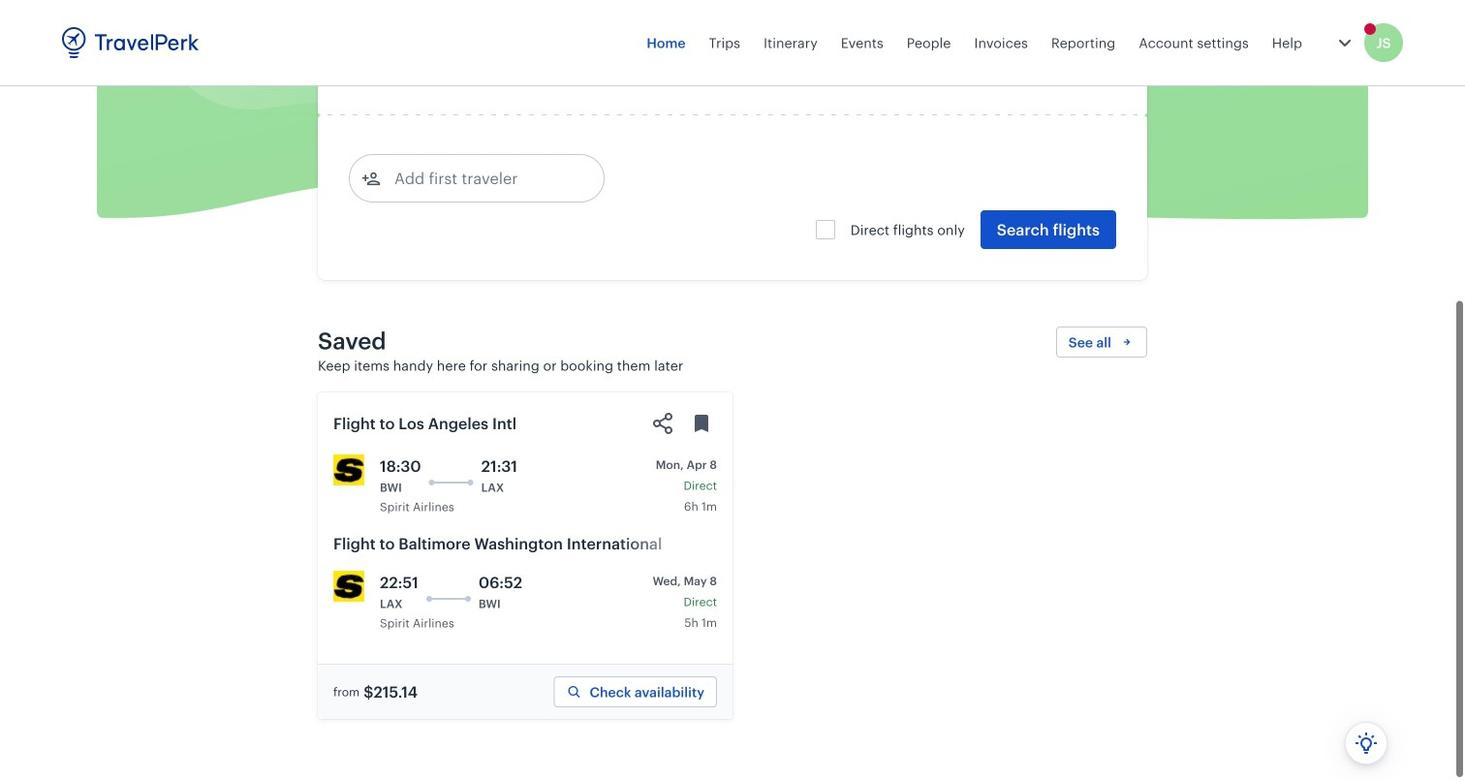Task type: describe. For each thing, give the bounding box(es) containing it.
spirit airlines image
[[333, 571, 364, 602]]



Task type: locate. For each thing, give the bounding box(es) containing it.
Add first traveler search field
[[381, 163, 582, 194]]

spirit airlines image
[[333, 454, 364, 485]]



Task type: vqa. For each thing, say whether or not it's contained in the screenshot.
'Add first traveler' search field
yes



